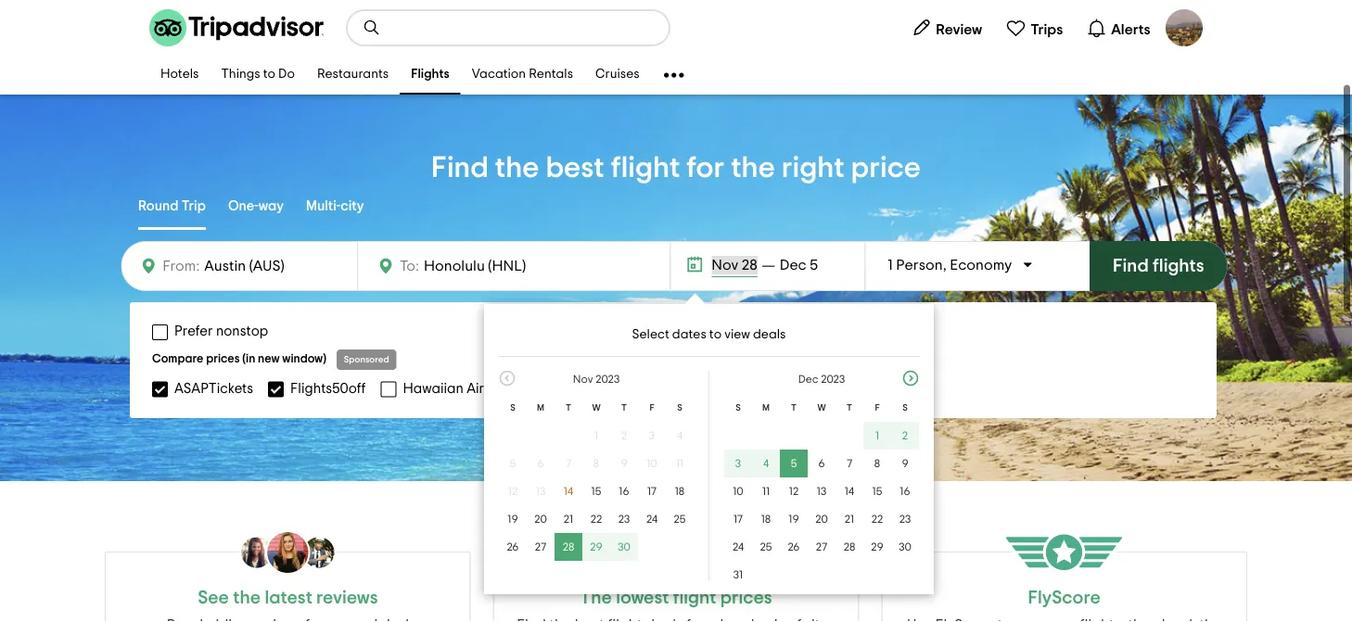 Task type: describe. For each thing, give the bounding box(es) containing it.
0 horizontal spatial 11
[[676, 458, 684, 470]]

1 19 from the left
[[508, 514, 518, 525]]

hotels link
[[149, 56, 210, 95]]

2 7 from the left
[[847, 458, 853, 470]]

one-way
[[228, 199, 284, 213]]

m for dec 2023
[[763, 404, 770, 413]]

multi-city link
[[306, 186, 364, 230]]

flights
[[1153, 257, 1205, 276]]

1 7 from the left
[[566, 458, 572, 470]]

compare prices (in new window)
[[152, 353, 327, 365]]

-
[[1178, 32, 1181, 42]]

cheap flights - airline tickets
[[1111, 32, 1248, 42]]

nov for nov 2023
[[573, 374, 593, 385]]

all
[[898, 381, 914, 396]]

2 t from the left
[[622, 404, 627, 413]]

2 9 from the left
[[902, 458, 909, 470]]

trips
[[1031, 22, 1064, 37]]

nov for nov 28
[[712, 258, 739, 273]]

w for dec
[[818, 404, 826, 413]]

hotels
[[161, 68, 199, 81]]

s m t w t f s for nov
[[511, 404, 683, 413]]

flight
[[611, 153, 681, 183]]

trip
[[182, 199, 206, 213]]

asaptickets
[[174, 382, 253, 396]]

find flights button
[[1090, 241, 1228, 291]]

1 horizontal spatial 5
[[791, 458, 797, 470]]

0 horizontal spatial 5
[[510, 458, 516, 470]]

flights link
[[400, 56, 461, 95]]

2 2 from the left
[[903, 431, 909, 442]]

0 horizontal spatial 17
[[648, 486, 657, 497]]

flyscore
[[1029, 589, 1101, 608]]

include
[[707, 325, 754, 339]]

dec for dec 5
[[780, 258, 807, 273]]

nov 28
[[712, 258, 758, 273]]

compare
[[152, 353, 204, 365]]

2 29 from the left
[[872, 542, 884, 553]]

1 horizontal spatial 10
[[733, 486, 744, 497]]

select dates to view deals
[[632, 328, 786, 341]]

1 29 from the left
[[590, 542, 603, 553]]

hawaiian airlines
[[403, 382, 513, 396]]

1 t from the left
[[566, 404, 572, 413]]

unpublishedflight
[[550, 382, 666, 396]]

flightsearchdirect
[[703, 382, 822, 396]]

2 15 from the left
[[873, 486, 883, 497]]

select all
[[852, 381, 914, 396]]

search image
[[363, 19, 381, 37]]

2 horizontal spatial 5
[[810, 258, 819, 273]]

cheap
[[1111, 32, 1143, 42]]

economy
[[950, 258, 1012, 273]]

from:
[[163, 259, 200, 274]]

1 horizontal spatial 28
[[742, 258, 758, 273]]

select for select dates to view deals
[[632, 328, 670, 341]]

2 16 from the left
[[900, 486, 911, 497]]

the for see the latest reviews
[[233, 589, 261, 608]]

f for dec 2023
[[875, 404, 880, 413]]

From where? text field
[[200, 253, 346, 279]]

person
[[897, 258, 943, 273]]

restaurants
[[317, 68, 389, 81]]

review
[[937, 22, 983, 37]]

2 horizontal spatial 1
[[888, 258, 893, 273]]

vacation
[[472, 68, 526, 81]]

2 13 from the left
[[817, 486, 827, 497]]

prefer nonstop
[[174, 325, 268, 339]]

2 19 from the left
[[789, 514, 800, 525]]

dates
[[673, 328, 707, 341]]

profile picture image
[[1166, 9, 1203, 46]]

lowest
[[616, 589, 669, 608]]

dec 5
[[780, 258, 819, 273]]

cruises link
[[585, 56, 651, 95]]

things to do
[[221, 68, 295, 81]]

To where? text field
[[419, 254, 582, 278]]

the
[[580, 589, 612, 608]]

m for nov 2023
[[537, 404, 545, 413]]

0 vertical spatial 18
[[675, 486, 685, 497]]

see the latest reviews
[[198, 589, 378, 608]]

2 30 from the left
[[899, 542, 912, 553]]

the lowest flight prices
[[580, 589, 773, 608]]

1 vertical spatial 24
[[733, 542, 744, 553]]

things to do link
[[210, 56, 306, 95]]

2 horizontal spatial 28
[[844, 542, 856, 553]]

1 horizontal spatial to
[[710, 328, 722, 341]]

airports
[[806, 325, 857, 339]]

airline
[[1184, 32, 1213, 42]]

latest
[[265, 589, 313, 608]]

multi-
[[306, 199, 341, 213]]

city
[[341, 199, 364, 213]]

find the best flight for the right price
[[432, 153, 921, 183]]

1 horizontal spatial 18
[[762, 514, 771, 525]]

2 21 from the left
[[845, 514, 855, 525]]

nonstop
[[216, 325, 268, 339]]

hawaiian
[[403, 382, 464, 396]]

1 14 from the left
[[564, 486, 574, 497]]

31
[[734, 570, 743, 581]]

flights50off
[[290, 382, 366, 396]]

1 12 from the left
[[508, 486, 518, 497]]

2 22 from the left
[[872, 514, 884, 525]]

deals
[[753, 328, 786, 341]]

tripadvisor image
[[149, 9, 324, 46]]

1 15 from the left
[[592, 486, 602, 497]]

2 8 from the left
[[875, 458, 881, 470]]

find for find the best flight for the right price
[[432, 153, 489, 183]]

best
[[546, 153, 605, 183]]

new
[[258, 353, 280, 365]]

vacation rentals
[[472, 68, 573, 81]]

vacation rentals link
[[461, 56, 585, 95]]

airlines
[[467, 382, 513, 396]]

round
[[138, 199, 179, 213]]

tickets
[[1215, 32, 1248, 42]]

alerts
[[1112, 22, 1151, 37]]

2 s from the left
[[678, 404, 683, 413]]

2 6 from the left
[[819, 458, 825, 470]]

way
[[259, 199, 284, 213]]

cruises
[[596, 68, 640, 81]]

for
[[687, 153, 725, 183]]



Task type: locate. For each thing, give the bounding box(es) containing it.
s down all
[[903, 404, 908, 413]]

2 s m t w t f s from the left
[[736, 404, 908, 413]]

24 up lowest
[[647, 514, 658, 525]]

6
[[538, 458, 544, 470], [819, 458, 825, 470]]

0 vertical spatial find
[[432, 153, 489, 183]]

1 horizontal spatial 23
[[900, 514, 911, 525]]

1 w from the left
[[592, 404, 601, 413]]

0 horizontal spatial 29
[[590, 542, 603, 553]]

1 horizontal spatial find
[[1114, 257, 1149, 276]]

sponsored
[[344, 355, 389, 365]]

3 s from the left
[[736, 404, 741, 413]]

None search field
[[348, 11, 669, 45]]

1 vertical spatial flights
[[411, 68, 450, 81]]

1 vertical spatial 17
[[734, 514, 743, 525]]

1 horizontal spatial nov
[[712, 258, 739, 273]]

2
[[622, 431, 627, 442], [903, 431, 909, 442]]

2 down all
[[903, 431, 909, 442]]

24
[[647, 514, 658, 525], [733, 542, 744, 553]]

4
[[677, 431, 683, 442], [763, 458, 769, 470]]

1 vertical spatial nov
[[573, 374, 593, 385]]

nearby
[[757, 325, 803, 339]]

0 horizontal spatial 27
[[535, 542, 547, 553]]

0 horizontal spatial f
[[650, 404, 655, 413]]

alerts link
[[1079, 9, 1159, 46]]

0 horizontal spatial the
[[233, 589, 261, 608]]

the right for
[[731, 153, 776, 183]]

1 horizontal spatial 27
[[816, 542, 828, 553]]

1 horizontal spatial m
[[763, 404, 770, 413]]

1 horizontal spatial 14
[[845, 486, 855, 497]]

1 horizontal spatial select
[[852, 381, 894, 396]]

things
[[221, 68, 260, 81]]

24 up '31'
[[733, 542, 744, 553]]

5
[[810, 258, 819, 273], [510, 458, 516, 470], [791, 458, 797, 470]]

0 horizontal spatial 21
[[564, 514, 574, 525]]

1 horizontal spatial 24
[[733, 542, 744, 553]]

1
[[888, 258, 893, 273], [595, 431, 599, 442], [876, 431, 880, 442]]

round trip
[[138, 199, 206, 213]]

multi-city
[[306, 199, 364, 213]]

1 horizontal spatial 8
[[875, 458, 881, 470]]

review link
[[904, 9, 991, 46]]

s down flightsearchdirect
[[736, 404, 741, 413]]

0 vertical spatial 24
[[647, 514, 658, 525]]

1 horizontal spatial 7
[[847, 458, 853, 470]]

1 22 from the left
[[591, 514, 603, 525]]

30
[[618, 542, 631, 553], [899, 542, 912, 553]]

8 down unpublishedflight
[[594, 458, 600, 470]]

1 16 from the left
[[619, 486, 630, 497]]

flights left vacation
[[411, 68, 450, 81]]

1 horizontal spatial 6
[[819, 458, 825, 470]]

1 horizontal spatial 20
[[816, 514, 828, 525]]

dec for dec 2023
[[799, 374, 819, 385]]

1 vertical spatial 10
[[733, 486, 744, 497]]

10 down unpublishedflight
[[647, 458, 658, 470]]

1 2023 from the left
[[596, 374, 620, 385]]

1 vertical spatial find
[[1114, 257, 1149, 276]]

0 vertical spatial to
[[263, 68, 276, 81]]

right
[[782, 153, 845, 183]]

0 horizontal spatial 30
[[618, 542, 631, 553]]

1 down unpublishedflight
[[595, 431, 599, 442]]

0 horizontal spatial flights
[[411, 68, 450, 81]]

1 vertical spatial 4
[[763, 458, 769, 470]]

the
[[495, 153, 540, 183], [731, 153, 776, 183], [233, 589, 261, 608]]

0 horizontal spatial 10
[[647, 458, 658, 470]]

0 horizontal spatial find
[[432, 153, 489, 183]]

25 up the lowest flight prices
[[674, 514, 686, 525]]

0 horizontal spatial 23
[[619, 514, 630, 525]]

select for select all
[[852, 381, 894, 396]]

1 horizontal spatial 9
[[902, 458, 909, 470]]

restaurants link
[[306, 56, 400, 95]]

1 30 from the left
[[618, 542, 631, 553]]

0 horizontal spatial select
[[632, 328, 670, 341]]

12
[[508, 486, 518, 497], [789, 486, 799, 497]]

15
[[592, 486, 602, 497], [873, 486, 883, 497]]

9 down unpublishedflight
[[621, 458, 628, 470]]

2023 for dec 2023
[[821, 374, 846, 385]]

find flights
[[1114, 257, 1205, 276]]

s down airlines
[[511, 404, 516, 413]]

1 horizontal spatial 12
[[789, 486, 799, 497]]

1 m from the left
[[537, 404, 545, 413]]

1 vertical spatial to
[[710, 328, 722, 341]]

1 horizontal spatial 25
[[760, 542, 772, 553]]

window)
[[282, 353, 327, 365]]

to left view
[[710, 328, 722, 341]]

1 horizontal spatial 16
[[900, 486, 911, 497]]

0 horizontal spatial 12
[[508, 486, 518, 497]]

7 down select all at the right of the page
[[847, 458, 853, 470]]

view
[[725, 328, 751, 341]]

5 down flightsearchdirect
[[791, 458, 797, 470]]

4 t from the left
[[847, 404, 853, 413]]

round trip link
[[138, 186, 206, 230]]

do
[[278, 68, 295, 81]]

dec right nov 28 in the top of the page
[[780, 258, 807, 273]]

0 horizontal spatial 18
[[675, 486, 685, 497]]

1 vertical spatial 25
[[760, 542, 772, 553]]

7 down unpublishedflight
[[566, 458, 572, 470]]

22
[[591, 514, 603, 525], [872, 514, 884, 525]]

5 up airports at the bottom right of the page
[[810, 258, 819, 273]]

1 26 from the left
[[507, 542, 519, 553]]

25 up flight prices
[[760, 542, 772, 553]]

0 horizontal spatial 16
[[619, 486, 630, 497]]

1 horizontal spatial 22
[[872, 514, 884, 525]]

,
[[943, 258, 947, 273]]

s m t w t f s for dec
[[736, 404, 908, 413]]

25
[[674, 514, 686, 525], [760, 542, 772, 553]]

0 horizontal spatial 6
[[538, 458, 544, 470]]

9 down all
[[902, 458, 909, 470]]

2 w from the left
[[818, 404, 826, 413]]

2 down unpublishedflight
[[622, 431, 627, 442]]

the right see
[[233, 589, 261, 608]]

2 horizontal spatial the
[[731, 153, 776, 183]]

2 12 from the left
[[789, 486, 799, 497]]

1 9 from the left
[[621, 458, 628, 470]]

1 person , economy
[[888, 258, 1012, 273]]

0 horizontal spatial w
[[592, 404, 601, 413]]

1 horizontal spatial f
[[875, 404, 880, 413]]

price
[[851, 153, 921, 183]]

flight prices
[[673, 589, 773, 608]]

0 horizontal spatial s m t w t f s
[[511, 404, 683, 413]]

w down unpublishedflight
[[592, 404, 601, 413]]

1 horizontal spatial 30
[[899, 542, 912, 553]]

1 horizontal spatial 4
[[763, 458, 769, 470]]

see
[[198, 589, 229, 608]]

1 21 from the left
[[564, 514, 574, 525]]

1 6 from the left
[[538, 458, 544, 470]]

1 horizontal spatial 15
[[873, 486, 883, 497]]

to left do
[[263, 68, 276, 81]]

1 horizontal spatial 26
[[788, 542, 800, 553]]

29
[[590, 542, 603, 553], [872, 542, 884, 553]]

w down "dec 2023" at the bottom right of page
[[818, 404, 826, 413]]

1 vertical spatial dec
[[799, 374, 819, 385]]

2 f from the left
[[875, 404, 880, 413]]

1 27 from the left
[[535, 542, 547, 553]]

7
[[566, 458, 572, 470], [847, 458, 853, 470]]

1 vertical spatial 11
[[763, 486, 770, 497]]

3 t from the left
[[792, 404, 797, 413]]

0 vertical spatial 11
[[676, 458, 684, 470]]

1 horizontal spatial 2
[[903, 431, 909, 442]]

include nearby airports
[[707, 325, 857, 339]]

2 27 from the left
[[816, 542, 828, 553]]

2023
[[596, 374, 620, 385], [821, 374, 846, 385]]

0 horizontal spatial 14
[[564, 486, 574, 497]]

17
[[648, 486, 657, 497], [734, 514, 743, 525]]

f for nov 2023
[[650, 404, 655, 413]]

2 14 from the left
[[845, 486, 855, 497]]

t
[[566, 404, 572, 413], [622, 404, 627, 413], [792, 404, 797, 413], [847, 404, 853, 413]]

(in
[[242, 353, 255, 365]]

2 2023 from the left
[[821, 374, 846, 385]]

1 horizontal spatial 13
[[817, 486, 827, 497]]

2 26 from the left
[[788, 542, 800, 553]]

flights left the -
[[1145, 32, 1176, 42]]

s down the dates
[[678, 404, 683, 413]]

0 vertical spatial flights
[[1145, 32, 1176, 42]]

2 20 from the left
[[816, 514, 828, 525]]

0 vertical spatial 25
[[674, 514, 686, 525]]

rentals
[[529, 68, 573, 81]]

0 horizontal spatial 9
[[621, 458, 628, 470]]

one-
[[228, 199, 259, 213]]

1 s from the left
[[511, 404, 516, 413]]

2 23 from the left
[[900, 514, 911, 525]]

1 horizontal spatial 1
[[876, 431, 880, 442]]

0 horizontal spatial 15
[[592, 486, 602, 497]]

1 8 from the left
[[594, 458, 600, 470]]

s m t w t f s down "dec 2023" at the bottom right of page
[[736, 404, 908, 413]]

1 13 from the left
[[536, 486, 546, 497]]

dec down airports at the bottom right of the page
[[799, 374, 819, 385]]

0 horizontal spatial 20
[[535, 514, 547, 525]]

2 m from the left
[[763, 404, 770, 413]]

to:
[[400, 259, 419, 274]]

1 left 'person'
[[888, 258, 893, 273]]

prices
[[206, 353, 240, 365]]

1 horizontal spatial 3
[[736, 458, 742, 470]]

9
[[621, 458, 628, 470], [902, 458, 909, 470]]

0 horizontal spatial 4
[[677, 431, 683, 442]]

prefer
[[174, 325, 213, 339]]

1 horizontal spatial 21
[[845, 514, 855, 525]]

2023 for nov 2023
[[596, 374, 620, 385]]

the for find the best flight for the right price
[[495, 153, 540, 183]]

8
[[594, 458, 600, 470], [875, 458, 881, 470]]

10 up '31'
[[733, 486, 744, 497]]

0 vertical spatial select
[[632, 328, 670, 341]]

1 horizontal spatial 29
[[872, 542, 884, 553]]

0 horizontal spatial 1
[[595, 431, 599, 442]]

trips link
[[998, 9, 1071, 46]]

s m t w t f s down unpublishedflight
[[511, 404, 683, 413]]

1 horizontal spatial flights
[[1145, 32, 1176, 42]]

select left all
[[852, 381, 894, 396]]

dec 2023
[[799, 374, 846, 385]]

1 20 from the left
[[535, 514, 547, 525]]

find
[[432, 153, 489, 183], [1114, 257, 1149, 276]]

1 vertical spatial 18
[[762, 514, 771, 525]]

w for nov
[[592, 404, 601, 413]]

26
[[507, 542, 519, 553], [788, 542, 800, 553]]

one-way link
[[228, 186, 284, 230]]

find for find flights
[[1114, 257, 1149, 276]]

4 s from the left
[[903, 404, 908, 413]]

f down select all at the right of the page
[[875, 404, 880, 413]]

0 vertical spatial 17
[[648, 486, 657, 497]]

0 horizontal spatial 3
[[649, 431, 655, 442]]

s m t w t f s
[[511, 404, 683, 413], [736, 404, 908, 413]]

0 horizontal spatial 13
[[536, 486, 546, 497]]

the left best
[[495, 153, 540, 183]]

16
[[619, 486, 630, 497], [900, 486, 911, 497]]

select left the dates
[[632, 328, 670, 341]]

0 horizontal spatial m
[[537, 404, 545, 413]]

14
[[564, 486, 574, 497], [845, 486, 855, 497]]

1 23 from the left
[[619, 514, 630, 525]]

11
[[676, 458, 684, 470], [763, 486, 770, 497]]

1 vertical spatial 3
[[736, 458, 742, 470]]

28
[[742, 258, 758, 273], [563, 542, 575, 553], [844, 542, 856, 553]]

3 down flightsearchdirect
[[736, 458, 742, 470]]

0 horizontal spatial 25
[[674, 514, 686, 525]]

0 horizontal spatial 22
[[591, 514, 603, 525]]

0 vertical spatial 10
[[647, 458, 658, 470]]

1 horizontal spatial 17
[[734, 514, 743, 525]]

reviews
[[317, 589, 378, 608]]

nov 2023
[[573, 374, 620, 385]]

1 f from the left
[[650, 404, 655, 413]]

find inside find flights button
[[1114, 257, 1149, 276]]

0 horizontal spatial 24
[[647, 514, 658, 525]]

m
[[537, 404, 545, 413], [763, 404, 770, 413]]

27
[[535, 542, 547, 553], [816, 542, 828, 553]]

f
[[650, 404, 655, 413], [875, 404, 880, 413]]

1 down select all at the right of the page
[[876, 431, 880, 442]]

0 horizontal spatial 28
[[563, 542, 575, 553]]

0 vertical spatial 4
[[677, 431, 683, 442]]

3 down unpublishedflight
[[649, 431, 655, 442]]

select
[[632, 328, 670, 341], [852, 381, 894, 396]]

1 horizontal spatial 2023
[[821, 374, 846, 385]]

0 horizontal spatial nov
[[573, 374, 593, 385]]

1 horizontal spatial the
[[495, 153, 540, 183]]

8 down select all at the right of the page
[[875, 458, 881, 470]]

1 s m t w t f s from the left
[[511, 404, 683, 413]]

s
[[511, 404, 516, 413], [678, 404, 683, 413], [736, 404, 741, 413], [903, 404, 908, 413]]

1 2 from the left
[[622, 431, 627, 442]]

5 down airlines
[[510, 458, 516, 470]]

0 horizontal spatial to
[[263, 68, 276, 81]]

0 vertical spatial 3
[[649, 431, 655, 442]]

f down unpublishedflight
[[650, 404, 655, 413]]



Task type: vqa. For each thing, say whether or not it's contained in the screenshot.
left Date:
no



